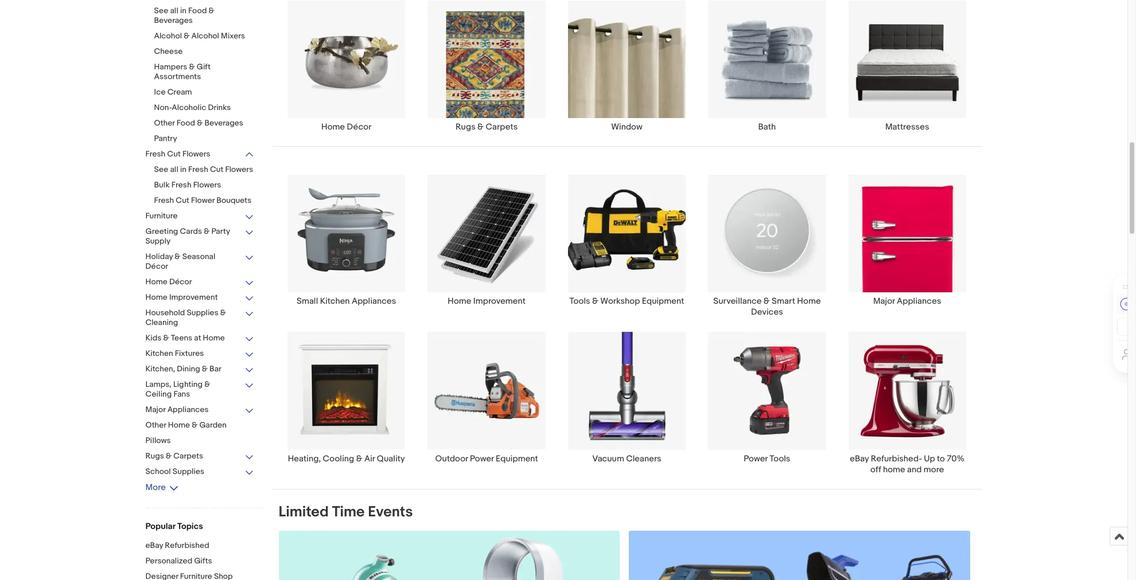 Task type: locate. For each thing, give the bounding box(es) containing it.
food down alcoholic
[[177, 118, 195, 128]]

0 horizontal spatial improvement
[[169, 293, 218, 302]]

and
[[907, 465, 922, 476]]

alcohol up cheese
[[154, 31, 182, 41]]

rugs
[[456, 122, 476, 133], [145, 452, 164, 461]]

0 vertical spatial flowers
[[182, 149, 210, 159]]

2 power from the left
[[744, 454, 768, 465]]

1 vertical spatial equipment
[[496, 454, 538, 465]]

1 horizontal spatial improvement
[[473, 296, 526, 307]]

0 horizontal spatial décor
[[145, 262, 168, 271]]

1 horizontal spatial equipment
[[642, 296, 684, 307]]

2 horizontal spatial décor
[[347, 122, 371, 133]]

beverages up cheese
[[154, 15, 193, 25]]

home
[[883, 465, 905, 476]]

events
[[368, 504, 413, 521]]

None text field
[[629, 531, 970, 581]]

0 horizontal spatial major
[[145, 405, 166, 415]]

ebay for ebay refurbished- up to 70% off home and more
[[850, 454, 869, 465]]

1 vertical spatial rugs
[[145, 452, 164, 461]]

rugs & carpets
[[456, 122, 518, 133]]

school
[[145, 467, 171, 477]]

furniture button
[[145, 211, 254, 222]]

other up pillows
[[145, 421, 166, 430]]

home inside surveillance & smart home devices
[[797, 296, 821, 307]]

1 vertical spatial in
[[180, 165, 186, 174]]

0 horizontal spatial ebay
[[145, 541, 163, 551]]

major inside see all in food & beverages alcohol & alcohol mixers cheese hampers & gift assortments ice cream non-alcoholic drinks other food & beverages pantry fresh cut flowers see all in fresh cut flowers bulk fresh flowers fresh cut flower bouquets furniture greeting cards & party supply holiday & seasonal décor home décor home improvement household supplies & cleaning kids & teens at home kitchen fixtures kitchen, dining & bar lamps, lighting & ceiling fans major appliances other home & garden pillows rugs & carpets school supplies
[[145, 405, 166, 415]]

power
[[470, 454, 494, 465], [744, 454, 768, 465]]

beverages down drinks
[[205, 118, 243, 128]]

home inside 'link'
[[448, 296, 471, 307]]

1 vertical spatial ebay
[[145, 541, 163, 551]]

quality
[[377, 454, 405, 465]]

1 horizontal spatial alcohol
[[191, 31, 219, 41]]

tools & workshop equipment link
[[557, 175, 697, 318]]

at
[[194, 333, 201, 343]]

other up pantry
[[154, 118, 175, 128]]

devices
[[751, 307, 783, 318]]

0 vertical spatial décor
[[347, 122, 371, 133]]

holiday
[[145, 252, 173, 262]]

1 vertical spatial major
[[145, 405, 166, 415]]

1 vertical spatial see
[[154, 165, 168, 174]]

kitchen inside see all in food & beverages alcohol & alcohol mixers cheese hampers & gift assortments ice cream non-alcoholic drinks other food & beverages pantry fresh cut flowers see all in fresh cut flowers bulk fresh flowers fresh cut flower bouquets furniture greeting cards & party supply holiday & seasonal décor home décor home improvement household supplies & cleaning kids & teens at home kitchen fixtures kitchen, dining & bar lamps, lighting & ceiling fans major appliances other home & garden pillows rugs & carpets school supplies
[[145, 349, 173, 359]]

flowers
[[182, 149, 210, 159], [225, 165, 253, 174], [193, 180, 221, 190]]

1 vertical spatial tools
[[770, 454, 790, 465]]

home improvement link
[[417, 175, 557, 318]]

lamps,
[[145, 380, 171, 390]]

bulk fresh flowers link
[[154, 180, 254, 191]]

kitchen,
[[145, 364, 175, 374]]

food up the "alcohol & alcohol mixers" link
[[188, 6, 207, 15]]

ice
[[154, 87, 166, 97]]

ceiling
[[145, 390, 172, 399]]

supplies down home improvement 'dropdown button' at the bottom of the page
[[187, 308, 218, 318]]

0 horizontal spatial power
[[470, 454, 494, 465]]

other
[[154, 118, 175, 128], [145, 421, 166, 430]]

ebay down popular
[[145, 541, 163, 551]]

smart
[[772, 296, 795, 307]]

cut up bulk fresh flowers link on the left of the page
[[210, 165, 223, 174]]

time
[[332, 504, 365, 521]]

1 all from the top
[[170, 6, 178, 15]]

fans
[[174, 390, 190, 399]]

home improvement
[[448, 296, 526, 307]]

hampers & gift assortments link
[[154, 62, 254, 83]]

pantry link
[[154, 134, 254, 145]]

kids
[[145, 333, 161, 343]]

cheese link
[[154, 46, 254, 57]]

home décor button
[[145, 277, 254, 288]]

carpets inside rugs & carpets link
[[486, 122, 518, 133]]

alcohol up cheese link
[[191, 31, 219, 41]]

pantry
[[154, 134, 177, 143]]

in
[[180, 6, 186, 15], [180, 165, 186, 174]]

refurbished-
[[871, 454, 922, 465]]

0 horizontal spatial appliances
[[167, 405, 209, 415]]

see up cheese
[[154, 6, 168, 15]]

supplies
[[187, 308, 218, 318], [173, 467, 204, 477]]

ebay inside ebay refurbished personalized gifts
[[145, 541, 163, 551]]

cream
[[167, 87, 192, 97]]

all up the "alcohol & alcohol mixers" link
[[170, 6, 178, 15]]

carpets
[[486, 122, 518, 133], [173, 452, 203, 461]]

workshop
[[600, 296, 640, 307]]

see all in food & beverages link
[[154, 6, 254, 26]]

limited time events
[[279, 504, 413, 521]]

0 vertical spatial in
[[180, 6, 186, 15]]

in down fresh cut flowers dropdown button
[[180, 165, 186, 174]]

ebay left off
[[850, 454, 869, 465]]

1 horizontal spatial power
[[744, 454, 768, 465]]

appliances
[[352, 296, 396, 307], [897, 296, 941, 307], [167, 405, 209, 415]]

ebay inside ebay refurbished- up to 70% off home and more
[[850, 454, 869, 465]]

70%
[[947, 454, 965, 465]]

2 see from the top
[[154, 165, 168, 174]]

seasonal
[[182, 252, 215, 262]]

tools
[[570, 296, 590, 307], [770, 454, 790, 465]]

& inside surveillance & smart home devices
[[764, 296, 770, 307]]

ebay for ebay refurbished personalized gifts
[[145, 541, 163, 551]]

supplies down rugs & carpets dropdown button
[[173, 467, 204, 477]]

0 vertical spatial tools
[[570, 296, 590, 307]]

fresh down fresh cut flowers dropdown button
[[188, 165, 208, 174]]

see up the bulk
[[154, 165, 168, 174]]

kitchen inside small kitchen appliances link
[[320, 296, 350, 307]]

1 vertical spatial beverages
[[205, 118, 243, 128]]

1 power from the left
[[470, 454, 494, 465]]

1 horizontal spatial major
[[873, 296, 895, 307]]

improvement inside see all in food & beverages alcohol & alcohol mixers cheese hampers & gift assortments ice cream non-alcoholic drinks other food & beverages pantry fresh cut flowers see all in fresh cut flowers bulk fresh flowers fresh cut flower bouquets furniture greeting cards & party supply holiday & seasonal décor home décor home improvement household supplies & cleaning kids & teens at home kitchen fixtures kitchen, dining & bar lamps, lighting & ceiling fans major appliances other home & garden pillows rugs & carpets school supplies
[[169, 293, 218, 302]]

kitchen right small
[[320, 296, 350, 307]]

cheese
[[154, 46, 183, 56]]

kids & teens at home button
[[145, 333, 254, 344]]

décor
[[347, 122, 371, 133], [145, 262, 168, 271], [169, 277, 192, 287]]

power tools
[[744, 454, 790, 465]]

cut down pantry
[[167, 149, 181, 159]]

0 horizontal spatial alcohol
[[154, 31, 182, 41]]

gift
[[197, 62, 211, 72]]

0 vertical spatial beverages
[[154, 15, 193, 25]]

1 horizontal spatial rugs
[[456, 122, 476, 133]]

0 vertical spatial ebay
[[850, 454, 869, 465]]

0 vertical spatial see
[[154, 6, 168, 15]]

1 vertical spatial all
[[170, 165, 178, 174]]

outdoor
[[435, 454, 468, 465]]

0 horizontal spatial tools
[[570, 296, 590, 307]]

greeting
[[145, 227, 178, 236]]

1 horizontal spatial tools
[[770, 454, 790, 465]]

cut left flower
[[176, 196, 189, 205]]

household
[[145, 308, 185, 318]]

&
[[209, 6, 214, 15], [184, 31, 190, 41], [189, 62, 195, 72], [197, 118, 203, 128], [477, 122, 484, 133], [204, 227, 210, 236], [175, 252, 180, 262], [592, 296, 598, 307], [764, 296, 770, 307], [220, 308, 226, 318], [163, 333, 169, 343], [202, 364, 208, 374], [204, 380, 210, 390], [192, 421, 198, 430], [166, 452, 172, 461], [356, 454, 362, 465]]

1 alcohol from the left
[[154, 31, 182, 41]]

1 horizontal spatial kitchen
[[320, 296, 350, 307]]

1 vertical spatial carpets
[[173, 452, 203, 461]]

1 see from the top
[[154, 6, 168, 15]]

flowers down 'pantry' link
[[182, 149, 210, 159]]

0 horizontal spatial carpets
[[173, 452, 203, 461]]

flowers up bouquets
[[225, 165, 253, 174]]

None text field
[[279, 531, 620, 581]]

0 vertical spatial kitchen
[[320, 296, 350, 307]]

0 vertical spatial all
[[170, 6, 178, 15]]

all down fresh cut flowers dropdown button
[[170, 165, 178, 174]]

see all in food & beverages alcohol & alcohol mixers cheese hampers & gift assortments ice cream non-alcoholic drinks other food & beverages pantry fresh cut flowers see all in fresh cut flowers bulk fresh flowers fresh cut flower bouquets furniture greeting cards & party supply holiday & seasonal décor home décor home improvement household supplies & cleaning kids & teens at home kitchen fixtures kitchen, dining & bar lamps, lighting & ceiling fans major appliances other home & garden pillows rugs & carpets school supplies
[[145, 6, 253, 477]]

fresh cut flower bouquets link
[[154, 196, 254, 207]]

in up the "alcohol & alcohol mixers" link
[[180, 6, 186, 15]]

ebay refurbished link
[[145, 541, 263, 552]]

0 horizontal spatial kitchen
[[145, 349, 173, 359]]

flowers down see all in fresh cut flowers link
[[193, 180, 221, 190]]

gifts
[[194, 557, 212, 566]]

rugs & carpets link
[[417, 0, 557, 133]]

1 vertical spatial décor
[[145, 262, 168, 271]]

1 horizontal spatial carpets
[[486, 122, 518, 133]]

surveillance
[[713, 296, 762, 307]]

fresh
[[145, 149, 165, 159], [188, 165, 208, 174], [171, 180, 191, 190], [154, 196, 174, 205]]

1 vertical spatial kitchen
[[145, 349, 173, 359]]

off
[[871, 465, 881, 476]]

0 horizontal spatial rugs
[[145, 452, 164, 461]]

0 horizontal spatial equipment
[[496, 454, 538, 465]]

cleaning
[[145, 318, 178, 328]]

2 vertical spatial cut
[[176, 196, 189, 205]]

more button
[[145, 483, 178, 493]]

1 horizontal spatial décor
[[169, 277, 192, 287]]

fresh down the bulk
[[154, 196, 174, 205]]

kitchen up kitchen,
[[145, 349, 173, 359]]

1 horizontal spatial ebay
[[850, 454, 869, 465]]

major
[[873, 296, 895, 307], [145, 405, 166, 415]]

0 vertical spatial carpets
[[486, 122, 518, 133]]

alcohol
[[154, 31, 182, 41], [191, 31, 219, 41]]

0 vertical spatial food
[[188, 6, 207, 15]]



Task type: vqa. For each thing, say whether or not it's contained in the screenshot.
Power
yes



Task type: describe. For each thing, give the bounding box(es) containing it.
heating,
[[288, 454, 321, 465]]

0 vertical spatial cut
[[167, 149, 181, 159]]

fresh down pantry
[[145, 149, 165, 159]]

lamps, lighting & ceiling fans button
[[145, 380, 254, 401]]

2 in from the top
[[180, 165, 186, 174]]

2 horizontal spatial appliances
[[897, 296, 941, 307]]

1 vertical spatial other
[[145, 421, 166, 430]]

fresh right the bulk
[[171, 180, 191, 190]]

hampers
[[154, 62, 187, 72]]

mattresses link
[[837, 0, 977, 133]]

dining
[[177, 364, 200, 374]]

more
[[924, 465, 944, 476]]

bulk
[[154, 180, 170, 190]]

to
[[937, 454, 945, 465]]

alcohol & alcohol mixers link
[[154, 31, 254, 42]]

1 horizontal spatial beverages
[[205, 118, 243, 128]]

drinks
[[208, 103, 231, 112]]

vacuum cleaners link
[[557, 332, 697, 476]]

0 vertical spatial rugs
[[456, 122, 476, 133]]

bath
[[758, 122, 776, 133]]

2 alcohol from the left
[[191, 31, 219, 41]]

major appliances button
[[145, 405, 254, 416]]

window
[[611, 122, 643, 133]]

supply
[[145, 236, 171, 246]]

small kitchen appliances link
[[276, 175, 417, 318]]

ebay refurbished- up to 70% off home and more link
[[837, 332, 977, 476]]

cleaners
[[626, 454, 661, 465]]

vacuum
[[592, 454, 624, 465]]

refurbished
[[165, 541, 209, 551]]

lighting
[[173, 380, 203, 390]]

up
[[924, 454, 935, 465]]

vacuum cleaners
[[592, 454, 661, 465]]

carpets inside see all in food & beverages alcohol & alcohol mixers cheese hampers & gift assortments ice cream non-alcoholic drinks other food & beverages pantry fresh cut flowers see all in fresh cut flowers bulk fresh flowers fresh cut flower bouquets furniture greeting cards & party supply holiday & seasonal décor home décor home improvement household supplies & cleaning kids & teens at home kitchen fixtures kitchen, dining & bar lamps, lighting & ceiling fans major appliances other home & garden pillows rugs & carpets school supplies
[[173, 452, 203, 461]]

heating, cooling & air quality link
[[276, 332, 417, 476]]

ebay refurbished personalized gifts
[[145, 541, 212, 566]]

major appliances link
[[837, 175, 977, 318]]

cards
[[180, 227, 202, 236]]

greeting cards & party supply button
[[145, 227, 254, 247]]

window link
[[557, 0, 697, 133]]

1 vertical spatial cut
[[210, 165, 223, 174]]

air
[[364, 454, 375, 465]]

popular
[[145, 522, 175, 533]]

outdoor power equipment link
[[417, 332, 557, 476]]

bar
[[209, 364, 221, 374]]

bath link
[[697, 0, 837, 133]]

popular topics
[[145, 522, 203, 533]]

1 in from the top
[[180, 6, 186, 15]]

small
[[297, 296, 318, 307]]

ebay refurbished- up to 70% off home and more
[[850, 454, 965, 476]]

0 vertical spatial equipment
[[642, 296, 684, 307]]

0 horizontal spatial beverages
[[154, 15, 193, 25]]

home improvement button
[[145, 293, 254, 304]]

more
[[145, 483, 166, 493]]

other home & garden link
[[145, 421, 254, 432]]

home décor
[[321, 122, 371, 133]]

non-alcoholic drinks link
[[154, 103, 254, 114]]

cooling
[[323, 454, 354, 465]]

heating, cooling & air quality
[[288, 454, 405, 465]]

bouquets
[[216, 196, 251, 205]]

kitchen, dining & bar button
[[145, 364, 254, 375]]

furniture
[[145, 211, 178, 221]]

2 vertical spatial flowers
[[193, 180, 221, 190]]

2 all from the top
[[170, 165, 178, 174]]

rugs & carpets button
[[145, 452, 254, 462]]

outdoor power equipment
[[435, 454, 538, 465]]

power tools link
[[697, 332, 837, 476]]

party
[[211, 227, 230, 236]]

0 vertical spatial supplies
[[187, 308, 218, 318]]

personalized
[[145, 557, 192, 566]]

major appliances
[[873, 296, 941, 307]]

1 vertical spatial supplies
[[173, 467, 204, 477]]

0 vertical spatial major
[[873, 296, 895, 307]]

topics
[[177, 522, 203, 533]]

fresh cut flowers button
[[145, 149, 254, 160]]

household supplies & cleaning button
[[145, 308, 254, 329]]

assortments
[[154, 72, 201, 81]]

flower
[[191, 196, 215, 205]]

home décor link
[[276, 0, 417, 133]]

0 vertical spatial other
[[154, 118, 175, 128]]

holiday & seasonal décor button
[[145, 252, 254, 273]]

mixers
[[221, 31, 245, 41]]

kitchen fixtures button
[[145, 349, 254, 360]]

appliances inside see all in food & beverages alcohol & alcohol mixers cheese hampers & gift assortments ice cream non-alcoholic drinks other food & beverages pantry fresh cut flowers see all in fresh cut flowers bulk fresh flowers fresh cut flower bouquets furniture greeting cards & party supply holiday & seasonal décor home décor home improvement household supplies & cleaning kids & teens at home kitchen fixtures kitchen, dining & bar lamps, lighting & ceiling fans major appliances other home & garden pillows rugs & carpets school supplies
[[167, 405, 209, 415]]

surveillance & smart home devices link
[[697, 175, 837, 318]]

surveillance & smart home devices
[[713, 296, 821, 318]]

pillows
[[145, 436, 171, 446]]

improvement inside 'home improvement' 'link'
[[473, 296, 526, 307]]

small kitchen appliances
[[297, 296, 396, 307]]

1 horizontal spatial appliances
[[352, 296, 396, 307]]

2 vertical spatial décor
[[169, 277, 192, 287]]

personalized gifts link
[[145, 557, 263, 568]]

see all in fresh cut flowers link
[[154, 165, 254, 176]]

teens
[[171, 333, 192, 343]]

tools & workshop equipment
[[570, 296, 684, 307]]

rugs inside see all in food & beverages alcohol & alcohol mixers cheese hampers & gift assortments ice cream non-alcoholic drinks other food & beverages pantry fresh cut flowers see all in fresh cut flowers bulk fresh flowers fresh cut flower bouquets furniture greeting cards & party supply holiday & seasonal décor home décor home improvement household supplies & cleaning kids & teens at home kitchen fixtures kitchen, dining & bar lamps, lighting & ceiling fans major appliances other home & garden pillows rugs & carpets school supplies
[[145, 452, 164, 461]]

1 vertical spatial food
[[177, 118, 195, 128]]

pillows link
[[145, 436, 254, 447]]

1 vertical spatial flowers
[[225, 165, 253, 174]]

mattresses
[[885, 122, 929, 133]]



